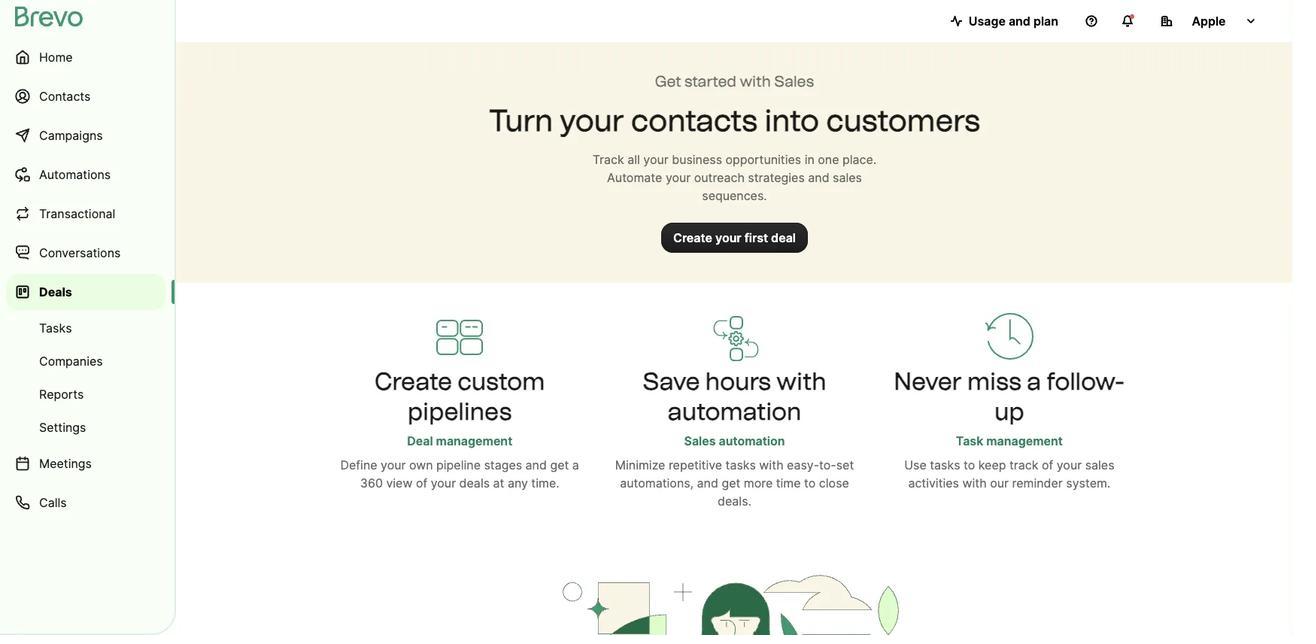 Task type: locate. For each thing, give the bounding box(es) containing it.
sales up repetitive
[[685, 434, 716, 449]]

0 horizontal spatial to
[[805, 476, 816, 491]]

1 horizontal spatial sales
[[1086, 458, 1115, 473]]

1 vertical spatial get
[[722, 476, 741, 491]]

of down own at the left bottom of the page
[[416, 476, 428, 491]]

and
[[1009, 14, 1031, 28], [809, 170, 830, 185], [526, 458, 547, 473], [697, 476, 719, 491]]

automations
[[39, 167, 111, 182]]

0 horizontal spatial sales
[[833, 170, 863, 185]]

get up deals.
[[722, 476, 741, 491]]

of up reminder
[[1042, 458, 1054, 473]]

contacts
[[39, 89, 91, 103]]

and inside define your own pipeline stages and get a 360 view of your deals at any time.
[[526, 458, 547, 473]]

first
[[745, 230, 769, 245]]

and down repetitive
[[697, 476, 719, 491]]

1 horizontal spatial management
[[987, 434, 1064, 449]]

1 management from the left
[[436, 434, 513, 449]]

2 management from the left
[[987, 434, 1064, 449]]

0 vertical spatial to
[[964, 458, 976, 473]]

sales up into
[[775, 72, 815, 90]]

get inside define your own pipeline stages and get a 360 view of your deals at any time.
[[551, 458, 569, 473]]

a
[[1028, 367, 1042, 396], [573, 458, 579, 473]]

0 horizontal spatial a
[[573, 458, 579, 473]]

turn
[[489, 102, 553, 139]]

automation inside the 'save hours with automation'
[[668, 397, 802, 426]]

contacts link
[[6, 78, 166, 114]]

with inside use tasks to keep track of your sales activities with our reminder system.
[[963, 476, 987, 491]]

never miss a follow- up
[[895, 367, 1125, 426]]

1 vertical spatial of
[[416, 476, 428, 491]]

automations,
[[620, 476, 694, 491]]

1 tasks from the left
[[726, 458, 756, 473]]

in
[[805, 152, 815, 167]]

1 vertical spatial sales
[[1086, 458, 1115, 473]]

tasks down sales automation
[[726, 458, 756, 473]]

into
[[765, 102, 820, 139]]

a left minimize
[[573, 458, 579, 473]]

create down sequences.
[[674, 230, 713, 245]]

1 horizontal spatial tasks
[[931, 458, 961, 473]]

management for a
[[987, 434, 1064, 449]]

stages
[[484, 458, 522, 473]]

with left our
[[963, 476, 987, 491]]

get up time.
[[551, 458, 569, 473]]

calls link
[[6, 485, 166, 521]]

tasks up 'activities'
[[931, 458, 961, 473]]

started
[[685, 72, 737, 90]]

get started with sales
[[655, 72, 815, 90]]

with up more
[[760, 458, 784, 473]]

sales up 'system.'
[[1086, 458, 1115, 473]]

save
[[643, 367, 700, 396]]

save hours with automation
[[643, 367, 827, 426]]

0 horizontal spatial management
[[436, 434, 513, 449]]

get
[[551, 458, 569, 473], [722, 476, 741, 491]]

management
[[436, 434, 513, 449], [987, 434, 1064, 449]]

1 vertical spatial a
[[573, 458, 579, 473]]

and inside button
[[1009, 14, 1031, 28]]

tasks inside use tasks to keep track of your sales activities with our reminder system.
[[931, 458, 961, 473]]

and left plan
[[1009, 14, 1031, 28]]

of
[[1042, 458, 1054, 473], [416, 476, 428, 491]]

at
[[493, 476, 505, 491]]

use
[[905, 458, 927, 473]]

1 horizontal spatial get
[[722, 476, 741, 491]]

apple
[[1193, 14, 1227, 28]]

sales down place.
[[833, 170, 863, 185]]

define
[[341, 458, 378, 473]]

miss
[[968, 367, 1022, 396]]

and inside the track all your business opportunities in one place. automate your outreach strategies and sales sequences.
[[809, 170, 830, 185]]

close
[[820, 476, 850, 491]]

0 horizontal spatial create
[[375, 367, 452, 396]]

with
[[740, 72, 771, 90], [777, 367, 827, 396], [760, 458, 784, 473], [963, 476, 987, 491]]

minimize repetitive tasks with easy-to-set automations, and get more time to close deals.
[[616, 458, 855, 509]]

deal
[[407, 434, 433, 449]]

tasks
[[726, 458, 756, 473], [931, 458, 961, 473]]

campaigns
[[39, 128, 103, 143]]

with inside minimize repetitive tasks with easy-to-set automations, and get more time to close deals.
[[760, 458, 784, 473]]

pipeline
[[437, 458, 481, 473]]

1 vertical spatial sales
[[685, 434, 716, 449]]

never
[[895, 367, 962, 396]]

1 vertical spatial create
[[375, 367, 452, 396]]

custom
[[458, 367, 545, 396]]

view
[[386, 476, 413, 491]]

your down 'pipeline'
[[431, 476, 456, 491]]

tasks inside minimize repetitive tasks with easy-to-set automations, and get more time to close deals.
[[726, 458, 756, 473]]

your up 'system.'
[[1057, 458, 1083, 473]]

automation up sales automation
[[668, 397, 802, 426]]

and down in
[[809, 170, 830, 185]]

define your own pipeline stages and get a 360 view of your deals at any time.
[[341, 458, 579, 491]]

to left keep
[[964, 458, 976, 473]]

0 vertical spatial get
[[551, 458, 569, 473]]

apple button
[[1149, 6, 1270, 36]]

up
[[995, 397, 1025, 426]]

of inside define your own pipeline stages and get a 360 view of your deals at any time.
[[416, 476, 428, 491]]

1 horizontal spatial create
[[674, 230, 713, 245]]

usage
[[969, 14, 1006, 28]]

0 vertical spatial automation
[[668, 397, 802, 426]]

automation
[[668, 397, 802, 426], [719, 434, 785, 449]]

automation up more
[[719, 434, 785, 449]]

create inside create custom pipelines
[[375, 367, 452, 396]]

1 vertical spatial to
[[805, 476, 816, 491]]

and up time.
[[526, 458, 547, 473]]

a right miss
[[1028, 367, 1042, 396]]

your up track
[[560, 102, 625, 139]]

0 vertical spatial a
[[1028, 367, 1042, 396]]

time
[[777, 476, 801, 491]]

create
[[674, 230, 713, 245], [375, 367, 452, 396]]

0 vertical spatial create
[[674, 230, 713, 245]]

create inside button
[[674, 230, 713, 245]]

and inside minimize repetitive tasks with easy-to-set automations, and get more time to close deals.
[[697, 476, 719, 491]]

outreach
[[695, 170, 745, 185]]

0 horizontal spatial tasks
[[726, 458, 756, 473]]

0 vertical spatial sales
[[775, 72, 815, 90]]

sales
[[833, 170, 863, 185], [1086, 458, 1115, 473]]

0 horizontal spatial of
[[416, 476, 428, 491]]

sales
[[775, 72, 815, 90], [685, 434, 716, 449]]

usage and plan button
[[939, 6, 1071, 36]]

management up track
[[987, 434, 1064, 449]]

turn your contacts into customers
[[489, 102, 981, 139]]

0 vertical spatial sales
[[833, 170, 863, 185]]

reminder
[[1013, 476, 1063, 491]]

a inside never miss a follow- up
[[1028, 367, 1042, 396]]

with right hours
[[777, 367, 827, 396]]

pipelines
[[408, 397, 512, 426]]

to
[[964, 458, 976, 473], [805, 476, 816, 491]]

management up 'pipeline'
[[436, 434, 513, 449]]

tasks
[[39, 321, 72, 335]]

1 horizontal spatial to
[[964, 458, 976, 473]]

more
[[744, 476, 773, 491]]

conversations
[[39, 245, 121, 260]]

2 tasks from the left
[[931, 458, 961, 473]]

0 horizontal spatial get
[[551, 458, 569, 473]]

1 horizontal spatial of
[[1042, 458, 1054, 473]]

place.
[[843, 152, 877, 167]]

to down easy- at the bottom of page
[[805, 476, 816, 491]]

your
[[560, 102, 625, 139], [644, 152, 669, 167], [666, 170, 691, 185], [716, 230, 742, 245], [381, 458, 406, 473], [1057, 458, 1083, 473], [431, 476, 456, 491]]

create up pipelines
[[375, 367, 452, 396]]

0 vertical spatial of
[[1042, 458, 1054, 473]]

own
[[409, 458, 433, 473]]

deal
[[772, 230, 796, 245]]

campaigns link
[[6, 117, 166, 154]]

your left first
[[716, 230, 742, 245]]

1 horizontal spatial a
[[1028, 367, 1042, 396]]



Task type: describe. For each thing, give the bounding box(es) containing it.
settings
[[39, 420, 86, 435]]

home link
[[6, 39, 166, 75]]

your right 'all'
[[644, 152, 669, 167]]

track
[[1010, 458, 1039, 473]]

deals
[[460, 476, 490, 491]]

hours
[[706, 367, 772, 396]]

conversations link
[[6, 235, 166, 271]]

reports link
[[6, 379, 166, 409]]

sales inside use tasks to keep track of your sales activities with our reminder system.
[[1086, 458, 1115, 473]]

contacts
[[631, 102, 758, 139]]

minimize
[[616, 458, 666, 473]]

task
[[957, 434, 984, 449]]

create your first deal
[[674, 230, 796, 245]]

automate
[[607, 170, 663, 185]]

create for create custom pipelines
[[375, 367, 452, 396]]

to inside use tasks to keep track of your sales activities with our reminder system.
[[964, 458, 976, 473]]

repetitive
[[669, 458, 723, 473]]

transactional link
[[6, 196, 166, 232]]

to-
[[820, 458, 837, 473]]

sales automation
[[685, 434, 785, 449]]

opportunities
[[726, 152, 802, 167]]

strategies
[[748, 170, 805, 185]]

use tasks to keep track of your sales activities with our reminder system.
[[905, 458, 1115, 491]]

plan
[[1034, 14, 1059, 28]]

deals.
[[718, 494, 752, 509]]

companies link
[[6, 346, 166, 376]]

with up turn your contacts into customers
[[740, 72, 771, 90]]

to inside minimize repetitive tasks with easy-to-set automations, and get more time to close deals.
[[805, 476, 816, 491]]

usage and plan
[[969, 14, 1059, 28]]

one
[[818, 152, 840, 167]]

1 vertical spatial automation
[[719, 434, 785, 449]]

1 horizontal spatial sales
[[775, 72, 815, 90]]

track
[[593, 152, 625, 167]]

task management
[[957, 434, 1064, 449]]

your up view
[[381, 458, 406, 473]]

transactional
[[39, 206, 115, 221]]

create your first deal button
[[662, 223, 808, 253]]

reports
[[39, 387, 84, 402]]

meetings link
[[6, 446, 166, 482]]

deals
[[39, 285, 72, 299]]

set
[[837, 458, 855, 473]]

of inside use tasks to keep track of your sales activities with our reminder system.
[[1042, 458, 1054, 473]]

automations link
[[6, 157, 166, 193]]

create for create your first deal
[[674, 230, 713, 245]]

companies
[[39, 354, 103, 368]]

get
[[655, 72, 682, 90]]

activities
[[909, 476, 960, 491]]

get inside minimize repetitive tasks with easy-to-set automations, and get more time to close deals.
[[722, 476, 741, 491]]

0 horizontal spatial sales
[[685, 434, 716, 449]]

create custom pipelines
[[375, 367, 545, 426]]

deal management
[[407, 434, 513, 449]]

home
[[39, 50, 73, 64]]

our
[[991, 476, 1009, 491]]

your inside use tasks to keep track of your sales activities with our reminder system.
[[1057, 458, 1083, 473]]

meetings
[[39, 456, 92, 471]]

track all your business opportunities in one place. automate your outreach strategies and sales sequences.
[[593, 152, 877, 203]]

any
[[508, 476, 528, 491]]

a inside define your own pipeline stages and get a 360 view of your deals at any time.
[[573, 458, 579, 473]]

settings link
[[6, 412, 166, 443]]

business
[[672, 152, 723, 167]]

with inside the 'save hours with automation'
[[777, 367, 827, 396]]

management for pipelines
[[436, 434, 513, 449]]

time.
[[532, 476, 560, 491]]

your inside button
[[716, 230, 742, 245]]

system.
[[1067, 476, 1111, 491]]

your down business
[[666, 170, 691, 185]]

360
[[360, 476, 383, 491]]

tasks link
[[6, 313, 166, 343]]

sales inside the track all your business opportunities in one place. automate your outreach strategies and sales sequences.
[[833, 170, 863, 185]]

keep
[[979, 458, 1007, 473]]

easy-
[[787, 458, 820, 473]]

all
[[628, 152, 640, 167]]

follow-
[[1047, 367, 1125, 396]]

calls
[[39, 495, 67, 510]]

sequences.
[[703, 188, 768, 203]]

deals link
[[6, 274, 166, 310]]

customers
[[827, 102, 981, 139]]



Task type: vqa. For each thing, say whether or not it's contained in the screenshot.
open
no



